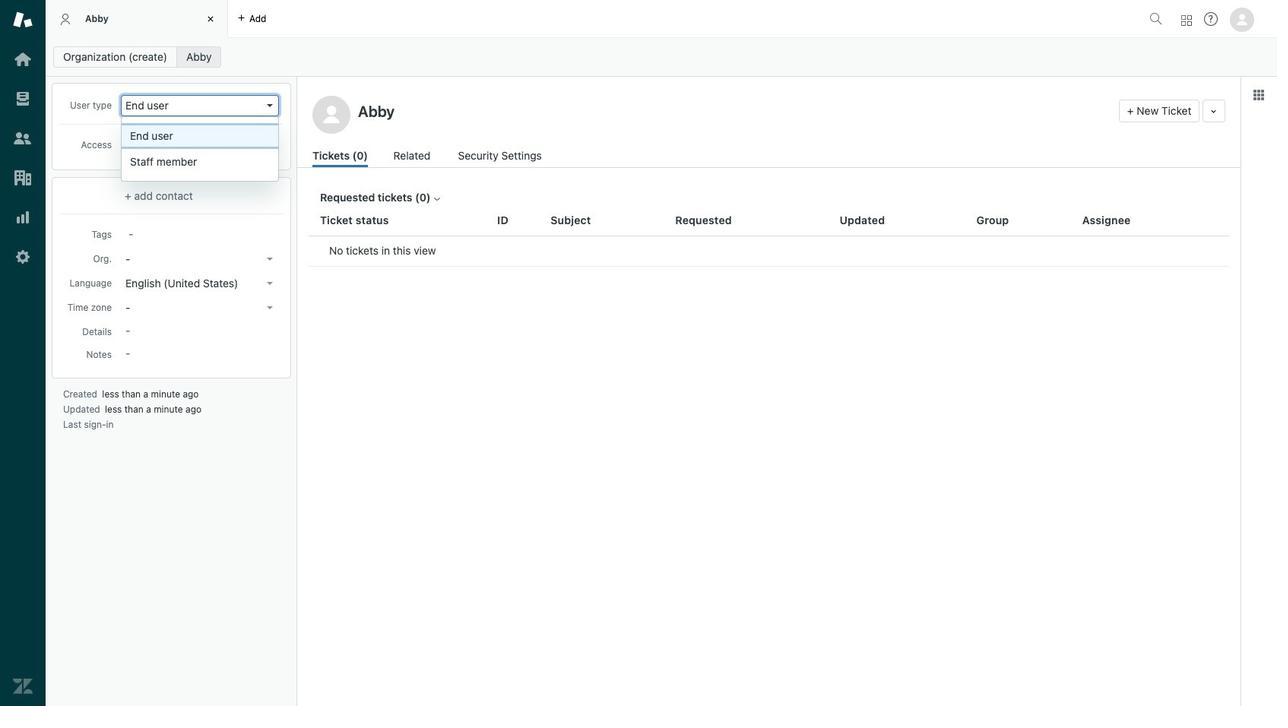 Task type: vqa. For each thing, say whether or not it's contained in the screenshot.
grid
yes



Task type: locate. For each thing, give the bounding box(es) containing it.
close image
[[203, 11, 218, 27]]

zendesk support image
[[13, 10, 33, 30]]

3 arrow down image from the top
[[267, 282, 273, 285]]

1 vertical spatial arrow down image
[[267, 258, 273, 261]]

arrow down image
[[267, 104, 273, 107], [267, 307, 273, 310]]

admin image
[[13, 247, 33, 267]]

menu
[[122, 117, 278, 181]]

grid
[[297, 205, 1241, 707]]

2 arrow down image from the top
[[267, 307, 273, 310]]

0 vertical spatial arrow down image
[[267, 104, 273, 107]]

2 vertical spatial arrow down image
[[267, 282, 273, 285]]

1 vertical spatial arrow down image
[[267, 307, 273, 310]]

None text field
[[354, 100, 1114, 122]]

0 vertical spatial arrow down image
[[267, 144, 273, 147]]

1 arrow down image from the top
[[267, 104, 273, 107]]

arrow down image
[[267, 144, 273, 147], [267, 258, 273, 261], [267, 282, 273, 285]]

tab
[[46, 0, 228, 38]]



Task type: describe. For each thing, give the bounding box(es) containing it.
customers image
[[13, 129, 33, 148]]

reporting image
[[13, 208, 33, 227]]

1 arrow down image from the top
[[267, 144, 273, 147]]

zendesk products image
[[1182, 15, 1193, 25]]

- field
[[122, 225, 279, 242]]

2 arrow down image from the top
[[267, 258, 273, 261]]

views image
[[13, 89, 33, 109]]

secondary element
[[46, 42, 1278, 72]]

tabs tab list
[[46, 0, 1144, 38]]

organizations image
[[13, 168, 33, 188]]

apps image
[[1254, 89, 1266, 101]]

main element
[[0, 0, 46, 707]]

get help image
[[1205, 12, 1219, 26]]

zendesk image
[[13, 677, 33, 697]]

get started image
[[13, 49, 33, 69]]



